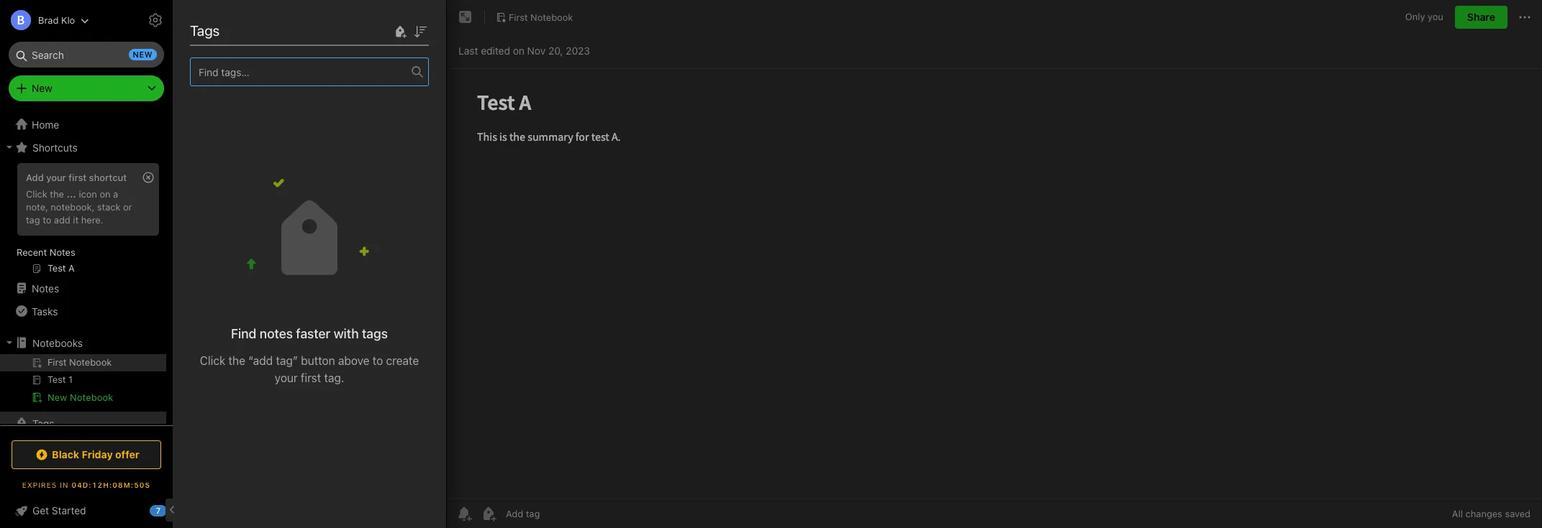 Task type: describe. For each thing, give the bounding box(es) containing it.
note
[[197, 45, 218, 57]]

1 note
[[190, 45, 218, 57]]

new search field
[[19, 42, 157, 68]]

"add
[[248, 355, 273, 368]]

expand note image
[[457, 9, 474, 26]]

first notebook button
[[491, 7, 578, 27]]

your inside group
[[46, 172, 66, 184]]

test
[[191, 82, 212, 95]]

you
[[1428, 11, 1444, 22]]

Note Editor text field
[[447, 69, 1542, 499]]

...
[[67, 189, 76, 200]]

to inside icon on a note, notebook, stack or tag to add it here.
[[43, 214, 51, 226]]

icon
[[79, 189, 97, 200]]

add
[[26, 172, 44, 184]]

tasks
[[32, 306, 58, 318]]

in
[[60, 481, 69, 490]]

new button
[[9, 76, 164, 101]]

new notebook button
[[0, 389, 166, 407]]

create
[[386, 355, 419, 368]]

started
[[52, 505, 86, 517]]

all changes saved
[[1452, 509, 1531, 520]]

expires
[[22, 481, 57, 490]]

black
[[52, 449, 79, 461]]

home link
[[0, 113, 173, 136]]

share
[[1467, 11, 1496, 23]]

nov
[[527, 44, 546, 56]]

find notes faster with tags
[[231, 327, 388, 342]]

group containing add your first shortcut
[[0, 159, 166, 283]]

1 vertical spatial notes
[[32, 282, 59, 295]]

create new tag image
[[392, 23, 409, 40]]

1 horizontal spatial tags
[[190, 22, 220, 39]]

tags inside button
[[32, 418, 54, 430]]

the for ...
[[50, 189, 64, 200]]

stack
[[97, 201, 121, 213]]

share button
[[1455, 6, 1508, 29]]

friday
[[82, 449, 113, 461]]

Help and Learning task checklist field
[[0, 500, 173, 523]]

button
[[301, 355, 335, 368]]

recent notes
[[17, 247, 75, 258]]

last edited on nov 20, 2023
[[458, 44, 590, 56]]

black friday offer button
[[12, 441, 161, 470]]

shortcuts button
[[0, 136, 166, 159]]

sort options image
[[412, 23, 429, 40]]

notebooks link
[[0, 332, 166, 355]]

recent
[[17, 247, 47, 258]]

black friday offer
[[52, 449, 140, 461]]

new for new notebook
[[48, 392, 67, 404]]

Search text field
[[19, 42, 154, 68]]

with
[[334, 327, 359, 342]]

or
[[123, 201, 132, 213]]

tag"
[[276, 355, 298, 368]]

a
[[113, 189, 118, 200]]

tree containing home
[[0, 113, 173, 490]]

notebook,
[[51, 201, 94, 213]]

notes link
[[0, 277, 166, 300]]

20,
[[548, 44, 563, 56]]

a
[[214, 82, 221, 95]]

brad klo
[[38, 14, 75, 26]]

new
[[133, 50, 153, 59]]

your inside click the "add tag" button above to create your first tag.
[[275, 372, 298, 385]]

notebook for first notebook button
[[531, 11, 573, 23]]

the for "add
[[228, 355, 245, 368]]

above
[[338, 355, 370, 368]]



Task type: locate. For each thing, give the bounding box(es) containing it.
1 vertical spatial click
[[200, 355, 225, 368]]

notes up 'tasks' on the bottom left of the page
[[32, 282, 59, 295]]

shortcuts
[[32, 141, 78, 154]]

1 vertical spatial the
[[228, 355, 245, 368]]

here.
[[81, 214, 103, 226]]

first notebook inside button
[[509, 11, 573, 23]]

all
[[1452, 509, 1463, 520]]

tag
[[26, 214, 40, 226]]

1 horizontal spatial first
[[301, 372, 321, 385]]

home
[[32, 118, 59, 131]]

settings image
[[147, 12, 164, 29]]

click inside group
[[26, 189, 47, 200]]

notebook up tags button
[[70, 392, 113, 404]]

first notebook up the note
[[207, 14, 306, 31]]

first up the note
[[207, 14, 237, 31]]

expires in 04d:12h:08m:50s
[[22, 481, 151, 490]]

click left "add
[[200, 355, 225, 368]]

notes
[[260, 327, 293, 342]]

1 vertical spatial on
[[100, 189, 111, 200]]

cell
[[0, 355, 166, 372]]

0 horizontal spatial to
[[43, 214, 51, 226]]

your down tag"
[[275, 372, 298, 385]]

click up note,
[[26, 189, 47, 200]]

the
[[50, 189, 64, 200], [228, 355, 245, 368]]

the inside group
[[50, 189, 64, 200]]

1 vertical spatial first
[[301, 372, 321, 385]]

0 vertical spatial click
[[26, 189, 47, 200]]

click inside click the "add tag" button above to create your first tag.
[[200, 355, 225, 368]]

new up home
[[32, 82, 52, 94]]

the inside click the "add tag" button above to create your first tag.
[[228, 355, 245, 368]]

tasks button
[[0, 300, 166, 323]]

2 horizontal spatial notebook
[[531, 11, 573, 23]]

tags up black
[[32, 418, 54, 430]]

on left the a in the top left of the page
[[100, 189, 111, 200]]

Find tags… text field
[[191, 62, 412, 82]]

to
[[43, 214, 51, 226], [373, 355, 383, 368]]

tags button
[[0, 412, 166, 435]]

notes right "recent"
[[50, 247, 75, 258]]

get started
[[32, 505, 86, 517]]

0 horizontal spatial tags
[[32, 418, 54, 430]]

0 horizontal spatial on
[[100, 189, 111, 200]]

notebook for new notebook button
[[70, 392, 113, 404]]

edited
[[481, 44, 510, 56]]

1 vertical spatial tags
[[32, 418, 54, 430]]

to inside click the "add tag" button above to create your first tag.
[[373, 355, 383, 368]]

first up ...
[[69, 172, 87, 184]]

1 horizontal spatial click
[[200, 355, 225, 368]]

click the "add tag" button above to create your first tag.
[[200, 355, 419, 385]]

click to collapse image
[[167, 502, 178, 520]]

changes
[[1466, 509, 1503, 520]]

last
[[458, 44, 478, 56]]

1 horizontal spatial to
[[373, 355, 383, 368]]

test a button
[[173, 69, 446, 155]]

2023
[[566, 44, 590, 56]]

1 horizontal spatial the
[[228, 355, 245, 368]]

Account field
[[0, 6, 89, 35]]

0 vertical spatial the
[[50, 189, 64, 200]]

the left "add
[[228, 355, 245, 368]]

new notebook group
[[0, 355, 166, 412]]

saved
[[1505, 509, 1531, 520]]

offer
[[115, 449, 140, 461]]

expand notebooks image
[[4, 338, 15, 349]]

first up last edited on nov 20, 2023
[[509, 11, 528, 23]]

click for click the "add tag" button above to create your first tag.
[[200, 355, 225, 368]]

tag.
[[324, 372, 344, 385]]

note,
[[26, 201, 48, 213]]

0 vertical spatial your
[[46, 172, 66, 184]]

0 vertical spatial first
[[69, 172, 87, 184]]

on
[[513, 44, 525, 56], [100, 189, 111, 200]]

first notebook
[[509, 11, 573, 23], [207, 14, 306, 31]]

new
[[32, 82, 52, 94], [48, 392, 67, 404]]

brad
[[38, 14, 59, 26]]

1 horizontal spatial first
[[509, 11, 528, 23]]

add a reminder image
[[456, 506, 473, 523]]

only
[[1405, 11, 1425, 22]]

new up tags button
[[48, 392, 67, 404]]

first
[[69, 172, 87, 184], [301, 372, 321, 385]]

7
[[156, 507, 161, 516]]

first inside group
[[69, 172, 87, 184]]

your
[[46, 172, 66, 184], [275, 372, 298, 385]]

first
[[509, 11, 528, 23], [207, 14, 237, 31]]

faster
[[296, 327, 330, 342]]

on inside note window element
[[513, 44, 525, 56]]

it
[[73, 214, 79, 226]]

0 horizontal spatial first
[[69, 172, 87, 184]]

0 horizontal spatial the
[[50, 189, 64, 200]]

1 vertical spatial your
[[275, 372, 298, 385]]

1 horizontal spatial on
[[513, 44, 525, 56]]

tags
[[190, 22, 220, 39], [32, 418, 54, 430]]

click
[[26, 189, 47, 200], [200, 355, 225, 368]]

icon on a note, notebook, stack or tag to add it here.
[[26, 189, 132, 226]]

on inside icon on a note, notebook, stack or tag to add it here.
[[100, 189, 111, 200]]

new inside button
[[48, 392, 67, 404]]

1 vertical spatial to
[[373, 355, 383, 368]]

notebook up the 20,
[[531, 11, 573, 23]]

tree
[[0, 113, 173, 490]]

find
[[231, 327, 257, 342]]

0 vertical spatial tags
[[190, 22, 220, 39]]

Sort field
[[412, 22, 429, 40]]

click the ...
[[26, 189, 76, 200]]

0 horizontal spatial your
[[46, 172, 66, 184]]

0 horizontal spatial notebook
[[70, 392, 113, 404]]

first notebook up nov at top left
[[509, 11, 573, 23]]

note window element
[[447, 0, 1542, 529]]

notebook inside group
[[70, 392, 113, 404]]

0 vertical spatial on
[[513, 44, 525, 56]]

to right tag
[[43, 214, 51, 226]]

tags up 1 note
[[190, 22, 220, 39]]

shortcut
[[89, 172, 127, 184]]

0 vertical spatial new
[[32, 82, 52, 94]]

first inside button
[[509, 11, 528, 23]]

new for new
[[32, 82, 52, 94]]

test a
[[191, 82, 221, 95]]

notebooks
[[32, 337, 83, 349]]

0 horizontal spatial first notebook
[[207, 14, 306, 31]]

1 horizontal spatial first notebook
[[509, 11, 573, 23]]

0 horizontal spatial click
[[26, 189, 47, 200]]

1
[[190, 45, 195, 57]]

group
[[0, 159, 166, 283]]

first inside click the "add tag" button above to create your first tag.
[[301, 372, 321, 385]]

tags
[[362, 327, 388, 342]]

click for click the ...
[[26, 189, 47, 200]]

notebook
[[531, 11, 573, 23], [241, 14, 306, 31], [70, 392, 113, 404]]

0 vertical spatial notes
[[50, 247, 75, 258]]

first down button
[[301, 372, 321, 385]]

the left ...
[[50, 189, 64, 200]]

add
[[54, 214, 70, 226]]

new notebook
[[48, 392, 113, 404]]

klo
[[61, 14, 75, 26]]

0 vertical spatial to
[[43, 214, 51, 226]]

notebook up find tags… text field
[[241, 14, 306, 31]]

notebook inside note window element
[[531, 11, 573, 23]]

on left nov at top left
[[513, 44, 525, 56]]

0 horizontal spatial first
[[207, 14, 237, 31]]

1 vertical spatial new
[[48, 392, 67, 404]]

new inside popup button
[[32, 82, 52, 94]]

add your first shortcut
[[26, 172, 127, 184]]

1 horizontal spatial your
[[275, 372, 298, 385]]

add tag image
[[480, 506, 497, 523]]

notes inside group
[[50, 247, 75, 258]]

notes
[[50, 247, 75, 258], [32, 282, 59, 295]]

only you
[[1405, 11, 1444, 22]]

get
[[32, 505, 49, 517]]

1 horizontal spatial notebook
[[241, 14, 306, 31]]

to right above
[[373, 355, 383, 368]]

04d:12h:08m:50s
[[72, 481, 151, 490]]

your up click the ... at top left
[[46, 172, 66, 184]]



Task type: vqa. For each thing, say whether or not it's contained in the screenshot.
third the More actions field from the bottom of the NOTEBOOKS Element
no



